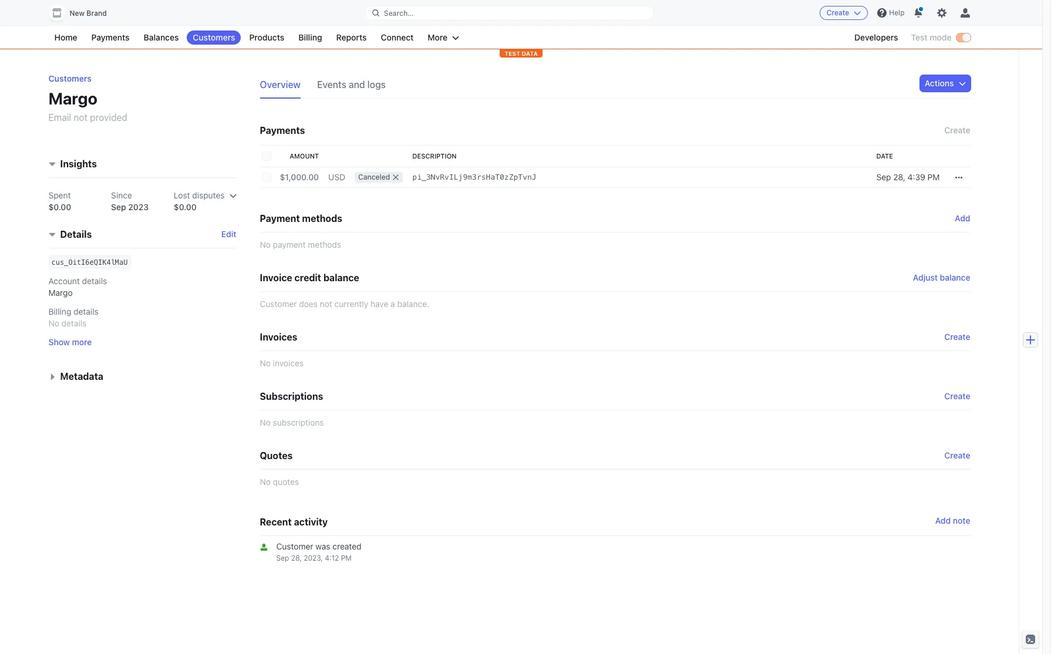 Task type: locate. For each thing, give the bounding box(es) containing it.
0 horizontal spatial add
[[935, 516, 951, 526]]

4:12
[[325, 554, 339, 563]]

billing left reports
[[298, 32, 322, 42]]

1 vertical spatial details
[[73, 307, 99, 317]]

sep inside the customer was created sep 28, 2023, 4:12 pm
[[276, 554, 289, 563]]

since sep 2023
[[111, 191, 149, 212]]

not right does
[[320, 299, 332, 309]]

margo
[[48, 89, 97, 108], [48, 288, 73, 298]]

customer inside the customer was created sep 28, 2023, 4:12 pm
[[276, 541, 313, 551]]

Search… search field
[[365, 6, 654, 20]]

customers up email
[[48, 73, 92, 83]]

no left subscriptions
[[260, 418, 271, 428]]

details button
[[44, 223, 92, 242]]

1 vertical spatial payments
[[260, 125, 305, 136]]

pi_3nvrvilj9m3rshat0zzptvnj
[[412, 173, 537, 181]]

0 horizontal spatial 28,
[[291, 554, 302, 563]]

1 horizontal spatial customers
[[193, 32, 235, 42]]

0 horizontal spatial billing
[[48, 307, 71, 317]]

1 horizontal spatial $0.00
[[174, 202, 197, 212]]

margo inside account details margo
[[48, 288, 73, 298]]

0 horizontal spatial payments
[[91, 32, 130, 42]]

customer was created sep 28, 2023, 4:12 pm
[[276, 541, 362, 563]]

1 balance from the left
[[324, 272, 359, 283]]

0 horizontal spatial $0.00
[[48, 202, 71, 212]]

0 vertical spatial customers
[[193, 32, 235, 42]]

customer up 2023, on the left
[[276, 541, 313, 551]]

0 vertical spatial customer
[[260, 299, 297, 309]]

2 horizontal spatial sep
[[877, 172, 891, 182]]

sep inside sep 28, 4:39 pm link
[[877, 172, 891, 182]]

details
[[60, 229, 92, 240]]

customer for customer does not currently have a balance.
[[260, 299, 297, 309]]

0 vertical spatial details
[[82, 276, 107, 286]]

0 vertical spatial payments
[[91, 32, 130, 42]]

amount
[[290, 152, 319, 160]]

details up show more
[[61, 319, 87, 329]]

1 vertical spatial sep
[[111, 202, 126, 212]]

products link
[[243, 31, 290, 45]]

customers left the products
[[193, 32, 235, 42]]

overview button
[[260, 75, 308, 99]]

connect
[[381, 32, 414, 42]]

add for add
[[955, 213, 970, 223]]

more
[[428, 32, 448, 42]]

not right email
[[74, 112, 88, 123]]

cus_oiti6eqik4lmau button
[[51, 256, 128, 268]]

$1,000.00
[[280, 172, 319, 182]]

$0.00 down spent
[[48, 202, 71, 212]]

edit button
[[221, 229, 236, 240]]

balance right adjust
[[940, 272, 970, 282]]

details
[[82, 276, 107, 286], [73, 307, 99, 317], [61, 319, 87, 329]]

no left payment
[[260, 240, 271, 250]]

disputes
[[192, 191, 225, 201]]

customers
[[193, 32, 235, 42], [48, 73, 92, 83]]

pm right 4:39
[[928, 172, 940, 182]]

1 horizontal spatial not
[[320, 299, 332, 309]]

pi_3nvrvilj9m3rshat0zzptvnj link
[[408, 167, 872, 188]]

create link for invoices
[[945, 331, 970, 343]]

overview
[[260, 79, 301, 90]]

sep down the date
[[877, 172, 891, 182]]

1 vertical spatial billing
[[48, 307, 71, 317]]

pm inside the customer was created sep 28, 2023, 4:12 pm
[[341, 554, 352, 563]]

new brand
[[70, 9, 107, 18]]

billing down account details margo
[[48, 307, 71, 317]]

no quotes
[[260, 477, 299, 487]]

help button
[[873, 4, 909, 22]]

balance up customer does not currently have a balance.
[[324, 272, 359, 283]]

methods down payment methods
[[308, 240, 341, 250]]

customers link up email
[[48, 73, 92, 83]]

cus_oiti6eqik4lmau
[[51, 259, 128, 267]]

actions
[[925, 78, 954, 88]]

1 create link from the top
[[945, 331, 970, 343]]

0 vertical spatial margo
[[48, 89, 97, 108]]

no left invoices
[[260, 358, 271, 368]]

0 horizontal spatial not
[[74, 112, 88, 123]]

create inside button
[[827, 8, 849, 17]]

customers link left products link
[[187, 31, 241, 45]]

0 vertical spatial not
[[74, 112, 88, 123]]

1 vertical spatial svg image
[[955, 174, 962, 181]]

test
[[911, 32, 928, 42]]

1 vertical spatial pm
[[341, 554, 352, 563]]

billing
[[298, 32, 322, 42], [48, 307, 71, 317]]

customers margo email not provided
[[48, 73, 127, 123]]

quotes
[[273, 477, 299, 487]]

no for invoices
[[260, 358, 271, 368]]

insights
[[60, 159, 97, 169]]

since
[[111, 191, 132, 201]]

billing details no details
[[48, 307, 99, 329]]

0 vertical spatial add
[[955, 213, 970, 223]]

developers link
[[849, 31, 904, 45]]

payments down brand
[[91, 32, 130, 42]]

1 horizontal spatial add
[[955, 213, 970, 223]]

2 vertical spatial create button
[[945, 391, 970, 402]]

1 margo from the top
[[48, 89, 97, 108]]

balance.
[[397, 299, 429, 309]]

add note button
[[935, 515, 970, 527]]

margo up email
[[48, 89, 97, 108]]

1 horizontal spatial pm
[[928, 172, 940, 182]]

1 vertical spatial margo
[[48, 288, 73, 298]]

create button for payments
[[945, 122, 970, 139]]

1 horizontal spatial sep
[[276, 554, 289, 563]]

0 vertical spatial svg image
[[959, 80, 966, 87]]

metadata button
[[44, 365, 103, 384]]

currently
[[334, 299, 368, 309]]

$1,000.00 link
[[275, 167, 324, 188]]

payments inside 'link'
[[91, 32, 130, 42]]

1 vertical spatial create link
[[945, 450, 970, 462]]

no subscriptions
[[260, 418, 324, 428]]

customers for customers margo email not provided
[[48, 73, 92, 83]]

0 horizontal spatial customers link
[[48, 73, 92, 83]]

create
[[827, 8, 849, 17], [945, 125, 970, 135], [945, 332, 970, 342], [945, 391, 970, 401], [945, 450, 970, 460]]

sep down since
[[111, 202, 126, 212]]

show more
[[48, 337, 92, 347]]

2 vertical spatial sep
[[276, 554, 289, 563]]

methods
[[302, 213, 342, 224], [308, 240, 341, 250]]

connect link
[[375, 31, 420, 45]]

28, left 4:39
[[893, 172, 906, 182]]

sep
[[877, 172, 891, 182], [111, 202, 126, 212], [276, 554, 289, 563]]

no
[[260, 240, 271, 250], [48, 319, 59, 329], [260, 358, 271, 368], [260, 418, 271, 428], [260, 477, 271, 487]]

1 horizontal spatial 28,
[[893, 172, 906, 182]]

2 margo from the top
[[48, 288, 73, 298]]

show more button
[[48, 337, 92, 349]]

lost disputes
[[174, 191, 225, 201]]

metadata
[[60, 371, 103, 382]]

$0.00 down lost
[[174, 202, 197, 212]]

add for add note
[[935, 516, 951, 526]]

svg image right actions
[[959, 80, 966, 87]]

sep left 2023, on the left
[[276, 554, 289, 563]]

description
[[412, 152, 457, 160]]

customers for customers
[[193, 32, 235, 42]]

1 horizontal spatial balance
[[940, 272, 970, 282]]

1 vertical spatial customers
[[48, 73, 92, 83]]

2 create link from the top
[[945, 450, 970, 462]]

note
[[953, 516, 970, 526]]

details for billing details no details
[[73, 307, 99, 317]]

0 horizontal spatial pm
[[341, 554, 352, 563]]

pm down created
[[341, 554, 352, 563]]

methods up the no payment methods
[[302, 213, 342, 224]]

details inside account details margo
[[82, 276, 107, 286]]

no up show
[[48, 319, 59, 329]]

details down account details margo
[[73, 307, 99, 317]]

svg image inside actions popup button
[[959, 80, 966, 87]]

0 horizontal spatial customers
[[48, 73, 92, 83]]

more button
[[422, 31, 465, 45]]

0 vertical spatial pm
[[928, 172, 940, 182]]

1 vertical spatial customers link
[[48, 73, 92, 83]]

0 horizontal spatial sep
[[111, 202, 126, 212]]

1 vertical spatial 28,
[[291, 554, 302, 563]]

0 vertical spatial create link
[[945, 331, 970, 343]]

mode
[[930, 32, 952, 42]]

payments link
[[85, 31, 135, 45]]

details down cus_oiti6eqik4lmau
[[82, 276, 107, 286]]

billing for billing
[[298, 32, 322, 42]]

more
[[72, 337, 92, 347]]

recent activity
[[260, 517, 328, 527]]

1 vertical spatial not
[[320, 299, 332, 309]]

svg image up add popup button
[[955, 174, 962, 181]]

payments up the amount
[[260, 125, 305, 136]]

0 vertical spatial billing
[[298, 32, 322, 42]]

customer down invoice
[[260, 299, 297, 309]]

2 balance from the left
[[940, 272, 970, 282]]

canceled
[[358, 173, 390, 181]]

0 horizontal spatial balance
[[324, 272, 359, 283]]

0 vertical spatial sep
[[877, 172, 891, 182]]

tab list
[[260, 75, 402, 99]]

data
[[522, 50, 538, 57]]

28, inside the customer was created sep 28, 2023, 4:12 pm
[[291, 554, 302, 563]]

balances link
[[138, 31, 185, 45]]

1 vertical spatial customer
[[276, 541, 313, 551]]

1 vertical spatial create button
[[945, 122, 970, 139]]

margo down account
[[48, 288, 73, 298]]

28, left 2023, on the left
[[291, 554, 302, 563]]

no inside billing details no details
[[48, 319, 59, 329]]

subscriptions
[[273, 418, 324, 428]]

not inside customers margo email not provided
[[74, 112, 88, 123]]

2 vertical spatial details
[[61, 319, 87, 329]]

events
[[317, 79, 346, 90]]

customers inside customers margo email not provided
[[48, 73, 92, 83]]

lost
[[174, 191, 190, 201]]

svg image
[[959, 80, 966, 87], [955, 174, 962, 181]]

sep 28, 4:39 pm link
[[872, 167, 945, 188]]

insights button
[[44, 152, 97, 171]]

pm
[[928, 172, 940, 182], [341, 554, 352, 563]]

billing for billing details no details
[[48, 307, 71, 317]]

no left quotes
[[260, 477, 271, 487]]

adjust balance button
[[913, 272, 970, 284]]

logs
[[368, 79, 386, 90]]

details for account details margo
[[82, 276, 107, 286]]

1 horizontal spatial billing
[[298, 32, 322, 42]]

1 vertical spatial add
[[935, 516, 951, 526]]

date
[[877, 152, 893, 160]]

0 vertical spatial customers link
[[187, 31, 241, 45]]

balances
[[144, 32, 179, 42]]

1 horizontal spatial payments
[[260, 125, 305, 136]]

billing inside billing details no details
[[48, 307, 71, 317]]

add inside button
[[935, 516, 951, 526]]



Task type: describe. For each thing, give the bounding box(es) containing it.
new
[[70, 9, 85, 18]]

have
[[371, 299, 388, 309]]

create for create link corresponding to invoices
[[945, 332, 970, 342]]

reports link
[[330, 31, 373, 45]]

a
[[391, 299, 395, 309]]

customer for customer was created sep 28, 2023, 4:12 pm
[[276, 541, 313, 551]]

create for create button for subscriptions
[[945, 391, 970, 401]]

and
[[349, 79, 365, 90]]

usd link
[[324, 167, 350, 188]]

events and logs button
[[317, 75, 393, 99]]

account details margo
[[48, 276, 107, 298]]

create for create button associated with payments
[[945, 125, 970, 135]]

test data
[[505, 50, 538, 57]]

0 vertical spatial create button
[[820, 6, 868, 20]]

sep inside since sep 2023
[[111, 202, 126, 212]]

balance inside button
[[940, 272, 970, 282]]

canceled link
[[350, 167, 408, 188]]

test
[[505, 50, 520, 57]]

2023,
[[304, 554, 323, 563]]

no for quotes
[[260, 477, 271, 487]]

tab list containing overview
[[260, 75, 402, 99]]

events and logs
[[317, 79, 386, 90]]

4:39
[[908, 172, 925, 182]]

home
[[54, 32, 77, 42]]

created
[[333, 541, 362, 551]]

payment methods
[[260, 213, 342, 224]]

was
[[316, 541, 330, 551]]

activity
[[294, 517, 328, 527]]

spent
[[48, 191, 71, 201]]

quotes
[[260, 450, 293, 461]]

payment
[[273, 240, 306, 250]]

account
[[48, 276, 80, 286]]

adjust balance
[[913, 272, 970, 282]]

developers
[[854, 32, 898, 42]]

1 $0.00 from the left
[[48, 202, 71, 212]]

edit
[[221, 229, 236, 239]]

invoices
[[273, 358, 304, 368]]

Search… text field
[[365, 6, 654, 20]]

sep 28, 4:39 pm
[[877, 172, 940, 182]]

usd
[[328, 172, 345, 182]]

2023
[[128, 202, 149, 212]]

email
[[48, 112, 71, 123]]

no payment methods
[[260, 240, 341, 250]]

reports
[[336, 32, 367, 42]]

customer does not currently have a balance.
[[260, 299, 429, 309]]

spent $0.00
[[48, 191, 71, 212]]

recent
[[260, 517, 292, 527]]

no invoices
[[260, 358, 304, 368]]

products
[[249, 32, 284, 42]]

1 vertical spatial methods
[[308, 240, 341, 250]]

adjust
[[913, 272, 938, 282]]

no for payment methods
[[260, 240, 271, 250]]

help
[[889, 8, 905, 17]]

credit
[[295, 272, 321, 283]]

provided
[[90, 112, 127, 123]]

invoice credit balance
[[260, 272, 359, 283]]

0 vertical spatial methods
[[302, 213, 342, 224]]

new brand button
[[48, 5, 118, 21]]

invoice
[[260, 272, 292, 283]]

1 horizontal spatial customers link
[[187, 31, 241, 45]]

no for subscriptions
[[260, 418, 271, 428]]

test mode
[[911, 32, 952, 42]]

add note
[[935, 516, 970, 526]]

create button for subscriptions
[[945, 391, 970, 402]]

payment
[[260, 213, 300, 224]]

0 vertical spatial 28,
[[893, 172, 906, 182]]

2 $0.00 from the left
[[174, 202, 197, 212]]

search…
[[384, 9, 414, 17]]

add button
[[955, 213, 970, 224]]

margo inside customers margo email not provided
[[48, 89, 97, 108]]

create for create link corresponding to quotes
[[945, 450, 970, 460]]

brand
[[87, 9, 107, 18]]

invoices
[[260, 332, 297, 342]]

show
[[48, 337, 70, 347]]

create link for quotes
[[945, 450, 970, 462]]

subscriptions
[[260, 391, 323, 402]]

does
[[299, 299, 318, 309]]



Task type: vqa. For each thing, say whether or not it's contained in the screenshot.
All related to All disputes
no



